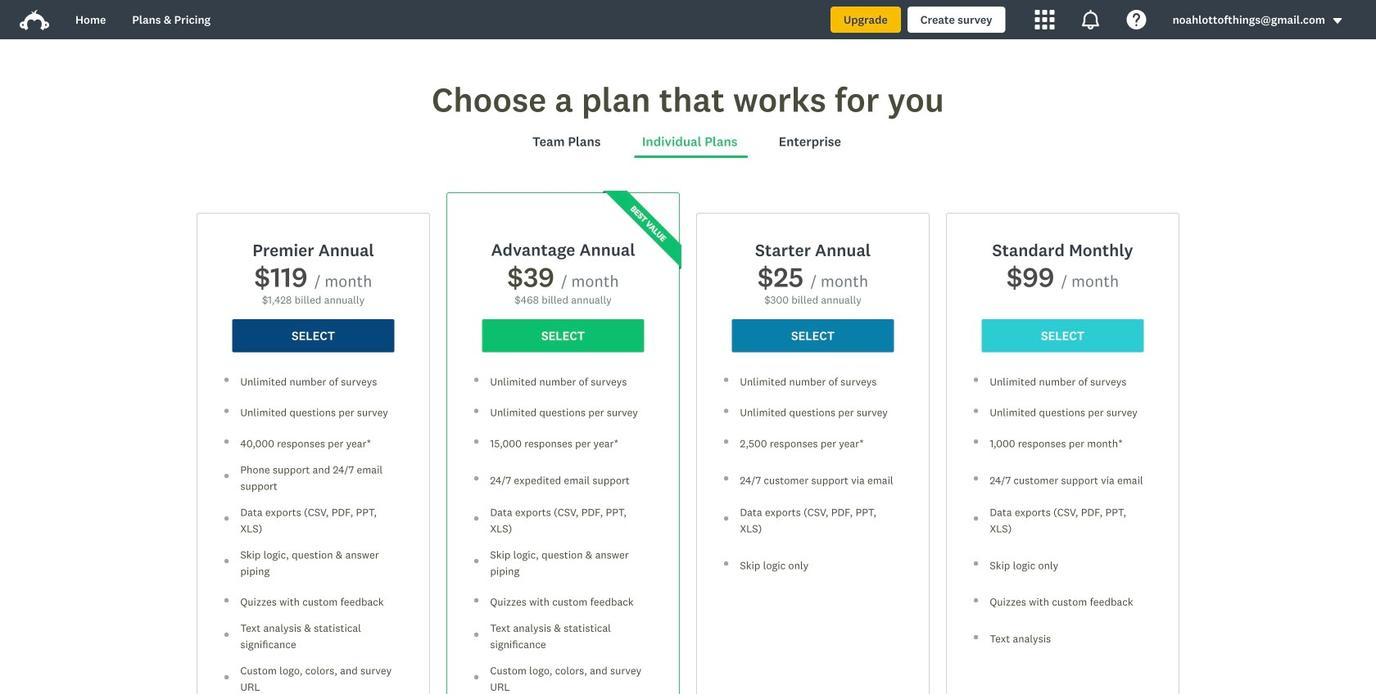 Task type: describe. For each thing, give the bounding box(es) containing it.
help icon image
[[1127, 10, 1147, 29]]

2 products icon image from the left
[[1081, 10, 1101, 29]]



Task type: locate. For each thing, give the bounding box(es) containing it.
products icon image
[[1035, 10, 1055, 29], [1081, 10, 1101, 29]]

1 horizontal spatial products icon image
[[1081, 10, 1101, 29]]

0 horizontal spatial products icon image
[[1035, 10, 1055, 29]]

dropdown arrow image
[[1332, 15, 1344, 27]]

surveymonkey logo image
[[20, 10, 49, 30]]

1 products icon image from the left
[[1035, 10, 1055, 29]]



Task type: vqa. For each thing, say whether or not it's contained in the screenshot.
first Warning image from the top
no



